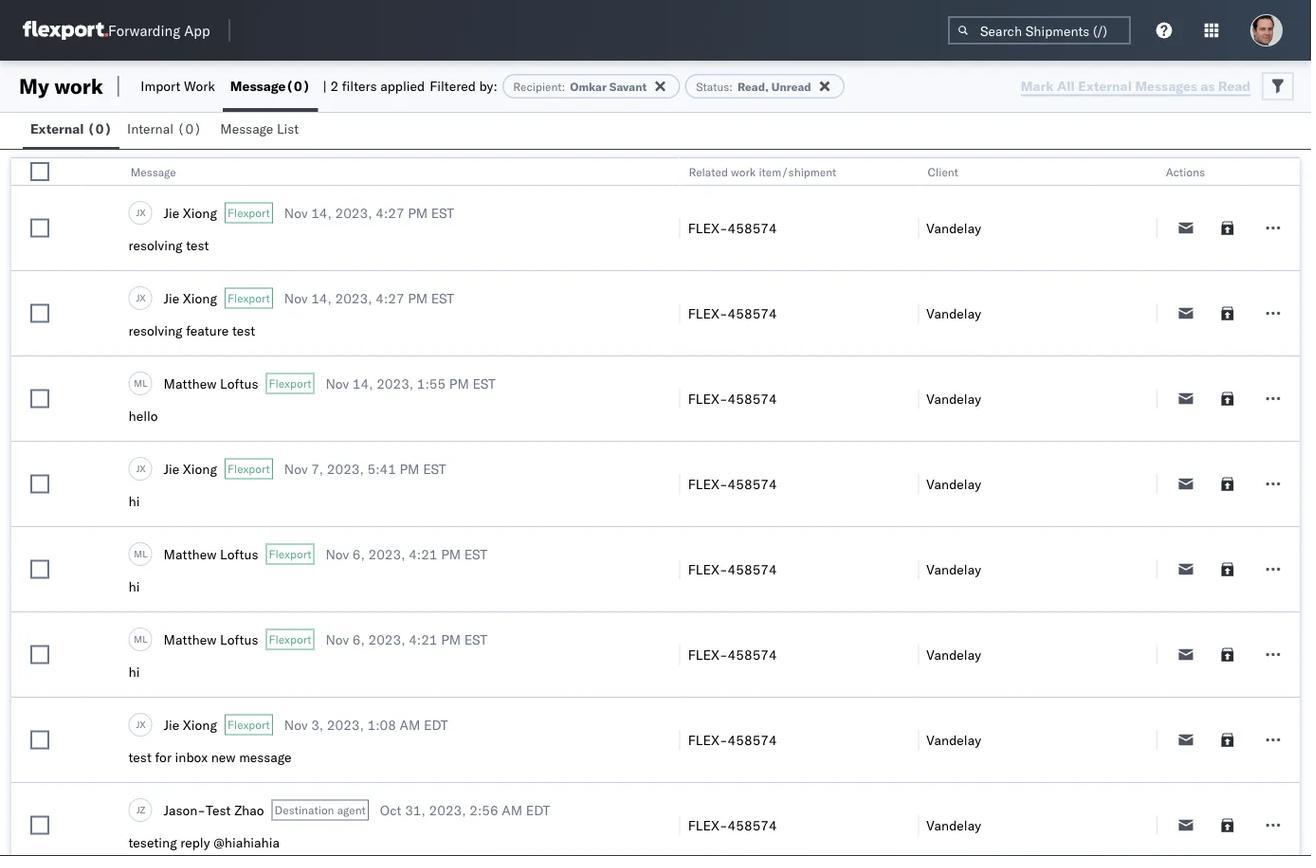 Task type: vqa. For each thing, say whether or not it's contained in the screenshot.
Nov 14, 2023, 1:55 PM EST
yes



Task type: describe. For each thing, give the bounding box(es) containing it.
3 loftus from the top
[[220, 631, 258, 648]]

1 flex- from the top
[[688, 220, 728, 236]]

status
[[696, 79, 729, 93]]

read,
[[738, 79, 769, 93]]

1 hi from the top
[[128, 493, 140, 510]]

flexport up "3,"
[[269, 633, 311, 647]]

3 j x from the top
[[136, 463, 146, 474]]

2 4:21 from the top
[[409, 631, 438, 648]]

7 flex- from the top
[[688, 732, 728, 748]]

7,
[[311, 460, 324, 477]]

my work
[[19, 73, 103, 99]]

jie xiong for test
[[164, 204, 217, 221]]

oct 31, 2023, 2:56 am edt
[[380, 802, 550, 818]]

3 jie xiong from the top
[[164, 460, 217, 477]]

4:27 for test
[[376, 290, 405, 306]]

applied
[[380, 78, 425, 94]]

3 vandelay from the top
[[927, 390, 982, 407]]

test
[[206, 802, 231, 818]]

1 matthew from the top
[[164, 375, 217, 392]]

forwarding app link
[[23, 21, 210, 40]]

flexport up 7, at the bottom
[[269, 376, 311, 391]]

3 j from the top
[[136, 463, 140, 474]]

j for reply
[[136, 804, 140, 816]]

message for (0)
[[230, 78, 286, 94]]

1 4:21 from the top
[[409, 546, 438, 562]]

jason-test zhao
[[164, 802, 264, 818]]

j x for feature
[[136, 292, 146, 304]]

reply
[[180, 835, 210, 851]]

destination agent
[[275, 803, 366, 817]]

j x for for
[[136, 719, 146, 730]]

1 matthew loftus from the top
[[164, 375, 258, 392]]

jie for feature
[[164, 290, 179, 306]]

0 vertical spatial test
[[186, 237, 209, 254]]

flexport up feature
[[228, 291, 270, 305]]

: for recipient
[[562, 79, 565, 93]]

related
[[689, 165, 728, 179]]

1 resize handle column header from the left
[[60, 158, 83, 856]]

4:27 for resolving test
[[376, 204, 405, 221]]

my
[[19, 73, 49, 99]]

import work button
[[133, 61, 223, 112]]

destination
[[275, 803, 334, 817]]

: for status
[[729, 79, 733, 93]]

unread
[[772, 79, 811, 93]]

import
[[141, 78, 180, 94]]

list
[[277, 120, 299, 137]]

resize handle column header for message
[[657, 158, 680, 856]]

j x for test
[[136, 206, 146, 218]]

4 flex- 458574 from the top
[[688, 476, 777, 492]]

resolving feature test
[[128, 322, 255, 339]]

5 vandelay from the top
[[927, 561, 982, 578]]

edt for nov 3, 2023, 1:08 am edt
[[424, 716, 448, 733]]

5 flex- from the top
[[688, 561, 728, 578]]

14, for test
[[311, 290, 332, 306]]

inbox
[[175, 749, 208, 766]]

5 458574 from the top
[[728, 561, 777, 578]]

resize handle column header for actions
[[1277, 158, 1300, 856]]

8 flex- 458574 from the top
[[688, 817, 777, 834]]

8 458574 from the top
[[728, 817, 777, 834]]

8 flex- from the top
[[688, 817, 728, 834]]

zhao
[[234, 802, 264, 818]]

2
[[330, 78, 339, 94]]

j z
[[136, 804, 145, 816]]

internal (0) button
[[120, 112, 213, 149]]

message list
[[220, 120, 299, 137]]

teseting
[[128, 835, 177, 851]]

x for for
[[140, 719, 146, 730]]

6 flex- from the top
[[688, 646, 728, 663]]

5 flex- 458574 from the top
[[688, 561, 777, 578]]

7 vandelay from the top
[[927, 732, 982, 748]]

internal
[[127, 120, 174, 137]]

4 vandelay from the top
[[927, 476, 982, 492]]

1 l from the top
[[142, 377, 148, 389]]

1:08
[[367, 716, 396, 733]]

5:41
[[367, 460, 396, 477]]

jason-
[[164, 802, 206, 818]]

forwarding
[[108, 21, 180, 39]]

31,
[[405, 802, 426, 818]]

x for feature
[[140, 292, 146, 304]]

14, for resolving test
[[311, 204, 332, 221]]

omkar
[[570, 79, 607, 93]]

recipient
[[513, 79, 562, 93]]

forwarding app
[[108, 21, 210, 39]]

agent
[[337, 803, 366, 817]]

1 m from the top
[[134, 377, 142, 389]]

2 vertical spatial test
[[128, 749, 152, 766]]

2 flex- from the top
[[688, 305, 728, 321]]

client
[[928, 165, 958, 179]]

3 xiong from the top
[[183, 460, 217, 477]]

3 flex- from the top
[[688, 390, 728, 407]]

flexport left 7, at the bottom
[[228, 462, 270, 476]]

message (0)
[[230, 78, 311, 94]]

internal (0)
[[127, 120, 202, 137]]

xiong for test
[[183, 204, 217, 221]]

feature
[[186, 322, 229, 339]]

status : read, unread
[[696, 79, 811, 93]]

flexport down 7, at the bottom
[[269, 547, 311, 561]]

2 6, from the top
[[353, 631, 365, 648]]



Task type: locate. For each thing, give the bounding box(es) containing it.
j down the hello
[[136, 463, 140, 474]]

1 m l from the top
[[134, 377, 148, 389]]

2 vertical spatial hi
[[128, 664, 140, 680]]

j for test
[[136, 206, 140, 218]]

(0) right internal
[[177, 120, 202, 137]]

nov 6, 2023, 4:21 pm est up 1:08
[[326, 631, 488, 648]]

1 vertical spatial 14,
[[311, 290, 332, 306]]

6 vandelay from the top
[[927, 646, 982, 663]]

jie xiong for for
[[164, 716, 217, 733]]

j down resolving test
[[136, 292, 140, 304]]

1 vertical spatial matthew loftus
[[164, 546, 258, 562]]

x down resolving test
[[140, 292, 146, 304]]

actions
[[1166, 165, 1206, 179]]

0 horizontal spatial (0)
[[87, 120, 112, 137]]

test for inbox new message
[[128, 749, 292, 766]]

3 matthew loftus from the top
[[164, 631, 258, 648]]

0 vertical spatial m
[[134, 377, 142, 389]]

0 horizontal spatial :
[[562, 79, 565, 93]]

nov
[[284, 204, 308, 221], [284, 290, 308, 306], [326, 375, 349, 392], [284, 460, 308, 477], [326, 546, 349, 562], [326, 631, 349, 648], [284, 716, 308, 733]]

test
[[186, 237, 209, 254], [232, 322, 255, 339], [128, 749, 152, 766]]

nov 14, 2023, 4:27 pm est for resolving test
[[284, 204, 454, 221]]

j up test for inbox new message
[[136, 719, 140, 730]]

resolving up 'resolving feature test'
[[128, 237, 183, 254]]

0 vertical spatial am
[[400, 716, 420, 733]]

import work
[[141, 78, 215, 94]]

7 458574 from the top
[[728, 732, 777, 748]]

test right feature
[[232, 322, 255, 339]]

message down internal
[[130, 165, 176, 179]]

message
[[230, 78, 286, 94], [220, 120, 273, 137], [130, 165, 176, 179]]

2 j from the top
[[136, 292, 140, 304]]

message left list
[[220, 120, 273, 137]]

2 458574 from the top
[[728, 305, 777, 321]]

3 resize handle column header from the left
[[896, 158, 918, 856]]

1 loftus from the top
[[220, 375, 258, 392]]

3 458574 from the top
[[728, 390, 777, 407]]

2023,
[[335, 204, 372, 221], [335, 290, 372, 306], [377, 375, 414, 392], [327, 460, 364, 477], [368, 546, 405, 562], [368, 631, 405, 648], [327, 716, 364, 733], [429, 802, 466, 818]]

0 vertical spatial 4:27
[[376, 204, 405, 221]]

@hiahiahia
[[214, 835, 280, 851]]

2 matthew loftus from the top
[[164, 546, 258, 562]]

m
[[134, 377, 142, 389], [134, 548, 142, 560], [134, 633, 142, 645]]

6 458574 from the top
[[728, 646, 777, 663]]

1:55
[[417, 375, 446, 392]]

1 nov 6, 2023, 4:21 pm est from the top
[[326, 546, 488, 562]]

2 vertical spatial matthew
[[164, 631, 217, 648]]

resize handle column header
[[60, 158, 83, 856], [657, 158, 680, 856], [896, 158, 918, 856], [1134, 158, 1157, 856], [1277, 158, 1300, 856]]

: left omkar
[[562, 79, 565, 93]]

1 vertical spatial nov 6, 2023, 4:21 pm est
[[326, 631, 488, 648]]

0 horizontal spatial am
[[400, 716, 420, 733]]

4 flex- from the top
[[688, 476, 728, 492]]

l
[[142, 377, 148, 389], [142, 548, 148, 560], [142, 633, 148, 645]]

flex- 458574
[[688, 220, 777, 236], [688, 305, 777, 321], [688, 390, 777, 407], [688, 476, 777, 492], [688, 561, 777, 578], [688, 646, 777, 663], [688, 732, 777, 748], [688, 817, 777, 834]]

4 jie from the top
[[164, 716, 179, 733]]

2 4:27 from the top
[[376, 290, 405, 306]]

nov 6, 2023, 4:21 pm est down the 5:41
[[326, 546, 488, 562]]

4:27
[[376, 204, 405, 221], [376, 290, 405, 306]]

3,
[[311, 716, 324, 733]]

for
[[155, 749, 172, 766]]

external (0) button
[[23, 112, 120, 149]]

2 horizontal spatial test
[[232, 322, 255, 339]]

| 2 filters applied filtered by:
[[323, 78, 498, 94]]

3 jie from the top
[[164, 460, 179, 477]]

work for my
[[54, 73, 103, 99]]

1 jie xiong from the top
[[164, 204, 217, 221]]

5 resize handle column header from the left
[[1277, 158, 1300, 856]]

2 l from the top
[[142, 548, 148, 560]]

message for list
[[220, 120, 273, 137]]

1 vertical spatial resolving
[[128, 322, 183, 339]]

2 vertical spatial m
[[134, 633, 142, 645]]

6, down the nov 7, 2023, 5:41 pm est
[[353, 546, 365, 562]]

jie xiong
[[164, 204, 217, 221], [164, 290, 217, 306], [164, 460, 217, 477], [164, 716, 217, 733]]

3 m l from the top
[[134, 633, 148, 645]]

external
[[30, 120, 84, 137]]

2:56
[[470, 802, 498, 818]]

1 x from the top
[[140, 206, 146, 218]]

|
[[323, 78, 327, 94]]

(0) for internal (0)
[[177, 120, 202, 137]]

2 : from the left
[[729, 79, 733, 93]]

2 vertical spatial message
[[130, 165, 176, 179]]

hi
[[128, 493, 140, 510], [128, 578, 140, 595], [128, 664, 140, 680]]

1 vertical spatial l
[[142, 548, 148, 560]]

8 vandelay from the top
[[927, 817, 982, 834]]

4:21
[[409, 546, 438, 562], [409, 631, 438, 648]]

1 vertical spatial hi
[[128, 578, 140, 595]]

(0) left |
[[286, 78, 311, 94]]

(0) for external (0)
[[87, 120, 112, 137]]

4 j from the top
[[136, 719, 140, 730]]

1 vertical spatial m l
[[134, 548, 148, 560]]

resize handle column header for client
[[1134, 158, 1157, 856]]

1 vertical spatial edt
[[526, 802, 550, 818]]

2 xiong from the top
[[183, 290, 217, 306]]

4 x from the top
[[140, 719, 146, 730]]

flex-
[[688, 220, 728, 236], [688, 305, 728, 321], [688, 390, 728, 407], [688, 476, 728, 492], [688, 561, 728, 578], [688, 646, 728, 663], [688, 732, 728, 748], [688, 817, 728, 834]]

jie xiong for feature
[[164, 290, 217, 306]]

2 vertical spatial loftus
[[220, 631, 258, 648]]

j x down the hello
[[136, 463, 146, 474]]

flexport up message
[[228, 718, 270, 732]]

2 j x from the top
[[136, 292, 146, 304]]

1 vertical spatial message
[[220, 120, 273, 137]]

2 m l from the top
[[134, 548, 148, 560]]

(0) for message (0)
[[286, 78, 311, 94]]

vandelay
[[927, 220, 982, 236], [927, 305, 982, 321], [927, 390, 982, 407], [927, 476, 982, 492], [927, 561, 982, 578], [927, 646, 982, 663], [927, 732, 982, 748], [927, 817, 982, 834]]

matthew loftus
[[164, 375, 258, 392], [164, 546, 258, 562], [164, 631, 258, 648]]

3 m from the top
[[134, 633, 142, 645]]

x
[[140, 206, 146, 218], [140, 292, 146, 304], [140, 463, 146, 474], [140, 719, 146, 730]]

1 vertical spatial test
[[232, 322, 255, 339]]

test left the for
[[128, 749, 152, 766]]

by:
[[479, 78, 498, 94]]

edt right 1:08
[[424, 716, 448, 733]]

external (0)
[[30, 120, 112, 137]]

4 resize handle column header from the left
[[1134, 158, 1157, 856]]

x up test for inbox new message
[[140, 719, 146, 730]]

1 vertical spatial am
[[502, 802, 523, 818]]

nov 14, 2023, 4:27 pm est
[[284, 204, 454, 221], [284, 290, 454, 306]]

: left read,
[[729, 79, 733, 93]]

1 vertical spatial m
[[134, 548, 142, 560]]

message inside message list button
[[220, 120, 273, 137]]

1 horizontal spatial am
[[502, 802, 523, 818]]

1 vertical spatial loftus
[[220, 546, 258, 562]]

am right 2:56
[[502, 802, 523, 818]]

1 horizontal spatial work
[[731, 165, 756, 179]]

1 j from the top
[[136, 206, 140, 218]]

4 jie xiong from the top
[[164, 716, 217, 733]]

2 vandelay from the top
[[927, 305, 982, 321]]

resolving for resolving feature test
[[128, 322, 183, 339]]

6 flex- 458574 from the top
[[688, 646, 777, 663]]

0 horizontal spatial edt
[[424, 716, 448, 733]]

message
[[239, 749, 292, 766]]

0 horizontal spatial work
[[54, 73, 103, 99]]

nov 7, 2023, 5:41 pm est
[[284, 460, 446, 477]]

2 vertical spatial matthew loftus
[[164, 631, 258, 648]]

related work item/shipment
[[689, 165, 837, 179]]

1 horizontal spatial (0)
[[177, 120, 202, 137]]

0 vertical spatial 14,
[[311, 204, 332, 221]]

x down the hello
[[140, 463, 146, 474]]

nov 3, 2023, 1:08 am edt
[[284, 716, 448, 733]]

0 vertical spatial nov 6, 2023, 4:21 pm est
[[326, 546, 488, 562]]

1 6, from the top
[[353, 546, 365, 562]]

2 horizontal spatial (0)
[[286, 78, 311, 94]]

3 matthew from the top
[[164, 631, 217, 648]]

jie for for
[[164, 716, 179, 733]]

1 vandelay from the top
[[927, 220, 982, 236]]

2 jie from the top
[[164, 290, 179, 306]]

1 horizontal spatial edt
[[526, 802, 550, 818]]

0 vertical spatial edt
[[424, 716, 448, 733]]

Search Shipments (/) text field
[[948, 16, 1131, 45]]

j up teseting on the left
[[136, 804, 140, 816]]

3 l from the top
[[142, 633, 148, 645]]

work up external (0)
[[54, 73, 103, 99]]

4 j x from the top
[[136, 719, 146, 730]]

2 flex- 458574 from the top
[[688, 305, 777, 321]]

1 vertical spatial 4:21
[[409, 631, 438, 648]]

x for test
[[140, 206, 146, 218]]

2 jie xiong from the top
[[164, 290, 217, 306]]

2 nov 6, 2023, 4:21 pm est from the top
[[326, 631, 488, 648]]

(0)
[[286, 78, 311, 94], [87, 120, 112, 137], [177, 120, 202, 137]]

edt right 2:56
[[526, 802, 550, 818]]

j x up test for inbox new message
[[136, 719, 146, 730]]

loftus
[[220, 375, 258, 392], [220, 546, 258, 562], [220, 631, 258, 648]]

2 x from the top
[[140, 292, 146, 304]]

0 vertical spatial matthew loftus
[[164, 375, 258, 392]]

0 vertical spatial nov 14, 2023, 4:27 pm est
[[284, 204, 454, 221]]

2 nov 14, 2023, 4:27 pm est from the top
[[284, 290, 454, 306]]

j for for
[[136, 719, 140, 730]]

(0) right external
[[87, 120, 112, 137]]

resize handle column header for related work item/shipment
[[896, 158, 918, 856]]

2 hi from the top
[[128, 578, 140, 595]]

x up resolving test
[[140, 206, 146, 218]]

1 458574 from the top
[[728, 220, 777, 236]]

m l
[[134, 377, 148, 389], [134, 548, 148, 560], [134, 633, 148, 645]]

0 vertical spatial 4:21
[[409, 546, 438, 562]]

1 : from the left
[[562, 79, 565, 93]]

2 m from the top
[[134, 548, 142, 560]]

2 resolving from the top
[[128, 322, 183, 339]]

:
[[562, 79, 565, 93], [729, 79, 733, 93]]

work right related
[[731, 165, 756, 179]]

2 vertical spatial l
[[142, 633, 148, 645]]

0 vertical spatial l
[[142, 377, 148, 389]]

3 x from the top
[[140, 463, 146, 474]]

None checkbox
[[30, 304, 49, 323], [30, 731, 49, 750], [30, 816, 49, 835], [30, 304, 49, 323], [30, 731, 49, 750], [30, 816, 49, 835]]

2 vertical spatial m l
[[134, 633, 148, 645]]

0 vertical spatial hi
[[128, 493, 140, 510]]

0 vertical spatial work
[[54, 73, 103, 99]]

2 loftus from the top
[[220, 546, 258, 562]]

1 nov 14, 2023, 4:27 pm est from the top
[[284, 204, 454, 221]]

pm
[[408, 204, 428, 221], [408, 290, 428, 306], [449, 375, 469, 392], [400, 460, 420, 477], [441, 546, 461, 562], [441, 631, 461, 648]]

1 vertical spatial 4:27
[[376, 290, 405, 306]]

1 xiong from the top
[[183, 204, 217, 221]]

1 flex- 458574 from the top
[[688, 220, 777, 236]]

teseting reply @hiahiahia
[[128, 835, 280, 851]]

nov 14, 2023, 1:55 pm est
[[326, 375, 496, 392]]

flexport. image
[[23, 21, 108, 40]]

6,
[[353, 546, 365, 562], [353, 631, 365, 648]]

xiong for feature
[[183, 290, 217, 306]]

j up resolving test
[[136, 206, 140, 218]]

work for related
[[731, 165, 756, 179]]

am
[[400, 716, 420, 733], [502, 802, 523, 818]]

am for 1:08
[[400, 716, 420, 733]]

z
[[140, 804, 145, 816]]

work
[[184, 78, 215, 94]]

1 jie from the top
[[164, 204, 179, 221]]

458574
[[728, 220, 777, 236], [728, 305, 777, 321], [728, 390, 777, 407], [728, 476, 777, 492], [728, 561, 777, 578], [728, 646, 777, 663], [728, 732, 777, 748], [728, 817, 777, 834]]

savant
[[610, 79, 647, 93]]

0 vertical spatial 6,
[[353, 546, 365, 562]]

j for feature
[[136, 292, 140, 304]]

item/shipment
[[759, 165, 837, 179]]

4 458574 from the top
[[728, 476, 777, 492]]

1 4:27 from the top
[[376, 204, 405, 221]]

am for 2:56
[[502, 802, 523, 818]]

1 vertical spatial matthew
[[164, 546, 217, 562]]

0 vertical spatial resolving
[[128, 237, 183, 254]]

edt
[[424, 716, 448, 733], [526, 802, 550, 818]]

1 vertical spatial 6,
[[353, 631, 365, 648]]

4 xiong from the top
[[183, 716, 217, 733]]

xiong for for
[[183, 716, 217, 733]]

resolving left feature
[[128, 322, 183, 339]]

matthew
[[164, 375, 217, 392], [164, 546, 217, 562], [164, 631, 217, 648]]

app
[[184, 21, 210, 39]]

0 vertical spatial matthew
[[164, 375, 217, 392]]

0 vertical spatial loftus
[[220, 375, 258, 392]]

message list button
[[213, 112, 310, 149]]

2 resize handle column header from the left
[[657, 158, 680, 856]]

jie for test
[[164, 204, 179, 221]]

edt for oct 31, 2023, 2:56 am edt
[[526, 802, 550, 818]]

resolving for resolving test
[[128, 237, 183, 254]]

1 horizontal spatial test
[[186, 237, 209, 254]]

resolving test
[[128, 237, 209, 254]]

j
[[136, 206, 140, 218], [136, 292, 140, 304], [136, 463, 140, 474], [136, 719, 140, 730], [136, 804, 140, 816]]

0 vertical spatial m l
[[134, 377, 148, 389]]

xiong
[[183, 204, 217, 221], [183, 290, 217, 306], [183, 460, 217, 477], [183, 716, 217, 733]]

0 vertical spatial message
[[230, 78, 286, 94]]

test up 'resolving feature test'
[[186, 237, 209, 254]]

flexport down message list button
[[228, 206, 270, 220]]

None checkbox
[[30, 162, 49, 181], [30, 219, 49, 238], [30, 389, 49, 408], [30, 475, 49, 494], [30, 560, 49, 579], [30, 645, 49, 664], [30, 162, 49, 181], [30, 219, 49, 238], [30, 389, 49, 408], [30, 475, 49, 494], [30, 560, 49, 579], [30, 645, 49, 664]]

3 flex- 458574 from the top
[[688, 390, 777, 407]]

j x up resolving test
[[136, 206, 146, 218]]

1 j x from the top
[[136, 206, 146, 218]]

1 vertical spatial work
[[731, 165, 756, 179]]

1 horizontal spatial :
[[729, 79, 733, 93]]

hello
[[128, 408, 158, 424]]

flexport
[[228, 206, 270, 220], [228, 291, 270, 305], [269, 376, 311, 391], [228, 462, 270, 476], [269, 547, 311, 561], [269, 633, 311, 647], [228, 718, 270, 732]]

message up message list at the top left of page
[[230, 78, 286, 94]]

oct
[[380, 802, 402, 818]]

5 j from the top
[[136, 804, 140, 816]]

j x down resolving test
[[136, 292, 146, 304]]

nov 14, 2023, 4:27 pm est for test
[[284, 290, 454, 306]]

2 vertical spatial 14,
[[353, 375, 373, 392]]

6, up 'nov 3, 2023, 1:08 am edt'
[[353, 631, 365, 648]]

1 resolving from the top
[[128, 237, 183, 254]]

am right 1:08
[[400, 716, 420, 733]]

14,
[[311, 204, 332, 221], [311, 290, 332, 306], [353, 375, 373, 392]]

0 horizontal spatial test
[[128, 749, 152, 766]]

filtered
[[430, 78, 476, 94]]

jie
[[164, 204, 179, 221], [164, 290, 179, 306], [164, 460, 179, 477], [164, 716, 179, 733]]

3 hi from the top
[[128, 664, 140, 680]]

1 vertical spatial nov 14, 2023, 4:27 pm est
[[284, 290, 454, 306]]

2 matthew from the top
[[164, 546, 217, 562]]

7 flex- 458574 from the top
[[688, 732, 777, 748]]

new
[[211, 749, 236, 766]]

recipient : omkar savant
[[513, 79, 647, 93]]

resolving
[[128, 237, 183, 254], [128, 322, 183, 339]]

filters
[[342, 78, 377, 94]]



